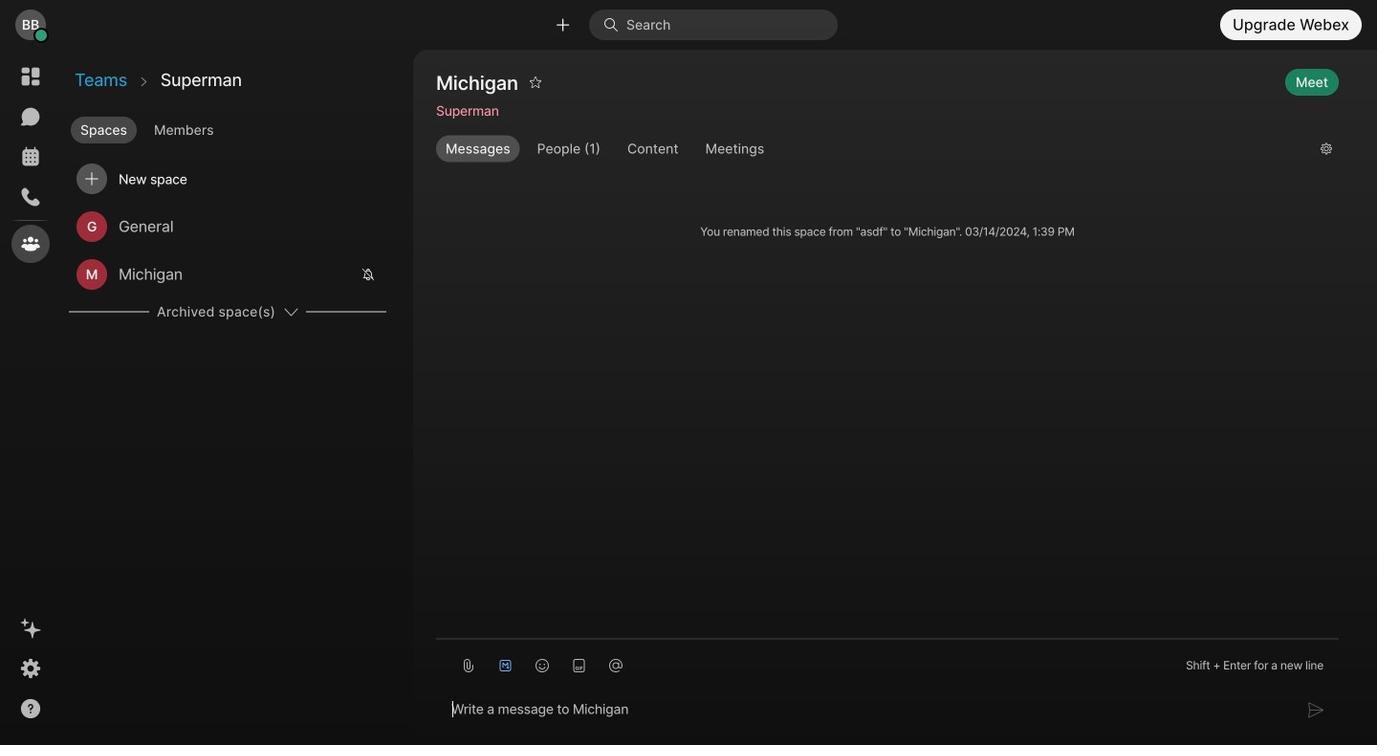 Task type: describe. For each thing, give the bounding box(es) containing it.
message composer toolbar element
[[436, 640, 1339, 684]]

general list item
[[69, 203, 386, 251]]



Task type: locate. For each thing, give the bounding box(es) containing it.
list item
[[69, 155, 386, 203]]

arrow down_16 image
[[283, 304, 298, 319]]

webex tab list
[[11, 57, 50, 263]]

tab list
[[67, 109, 411, 145]]

michigan, notifications are muted for this space list item
[[69, 251, 386, 298]]

group
[[436, 135, 1306, 162]]

navigation
[[0, 50, 61, 745]]

notifications are muted for this space image
[[362, 268, 375, 281]]



Task type: vqa. For each thing, say whether or not it's contained in the screenshot.
"Message composer toolbar" ELEMENT
yes



